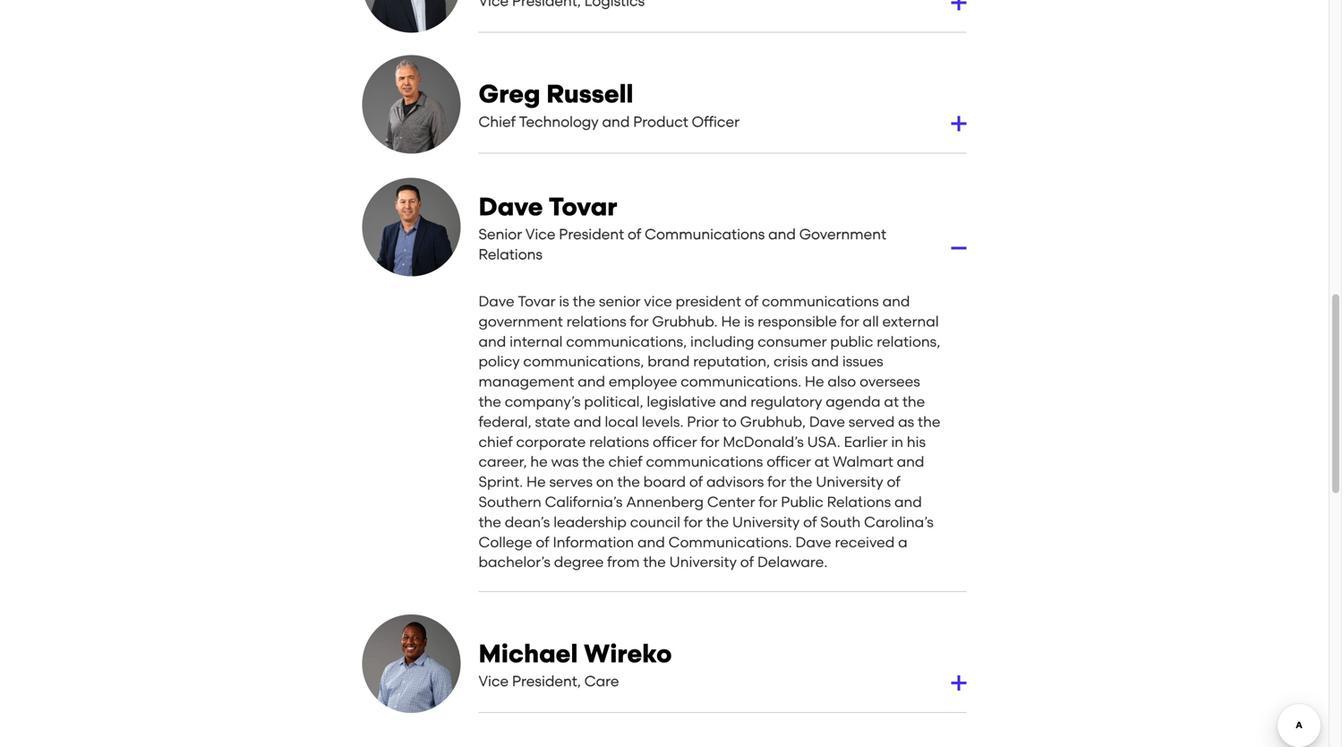 Task type: describe. For each thing, give the bounding box(es) containing it.
crisis
[[774, 353, 808, 370]]

and down his
[[897, 453, 925, 470]]

corporate
[[516, 433, 586, 450]]

carolina's
[[865, 514, 934, 531]]

prior
[[687, 413, 719, 430]]

as
[[899, 413, 915, 430]]

the up as
[[903, 393, 926, 410]]

he
[[531, 453, 548, 470]]

sprint.
[[479, 474, 523, 491]]

0 vertical spatial communications
[[762, 293, 879, 310]]

0 horizontal spatial chief
[[479, 433, 513, 450]]

1 vertical spatial relations
[[590, 433, 650, 450]]

product
[[634, 113, 689, 130]]

public
[[831, 333, 874, 350]]

president
[[559, 226, 625, 243]]

michael
[[479, 639, 578, 669]]

and up external at the top right of page
[[883, 293, 911, 310]]

political,
[[584, 393, 644, 410]]

dave up delaware.
[[796, 534, 832, 551]]

on
[[596, 474, 614, 491]]

including
[[691, 333, 755, 350]]

the right on on the bottom left of page
[[618, 474, 640, 491]]

consumer
[[758, 333, 827, 350]]

and up "political," on the bottom
[[578, 373, 606, 390]]

government
[[800, 226, 887, 243]]

and down council
[[638, 534, 665, 551]]

of inside dave tovar senior vice president of communications and government relations
[[628, 226, 642, 243]]

degree
[[554, 554, 604, 571]]

relations inside dave tovar is the senior vice president of communications and government relations for grubhub. he is responsible for all external and internal communications, including consumer public relations, policy communications, brand reputation, crisis and issues management and employee communications. he also oversees the company's political, legislative and regulatory agenda at the federal, state and local levels. prior to grubhub, dave served as the chief corporate relations officer for mcdonald's usa. earlier in his career, he was the chief communications officer at walmart and sprint. he serves on the board of advisors for the university of southern california's annenberg center for public relations and the dean's leadership council for the university of south carolina's college of information and communications. dave received a bachelor's degree from the university of delaware.
[[827, 494, 891, 511]]

the right from
[[644, 554, 666, 571]]

to
[[723, 413, 737, 430]]

reputation,
[[694, 353, 771, 370]]

the up on on the bottom left of page
[[582, 453, 605, 470]]

policy
[[479, 353, 520, 370]]

dave tovar senior vice president of communications and government relations
[[479, 192, 887, 263]]

california's
[[545, 494, 623, 511]]

president
[[676, 293, 742, 310]]

2 vertical spatial university
[[670, 554, 737, 571]]

the up 'college' on the left bottom
[[479, 514, 502, 531]]

delaware.
[[758, 554, 828, 571]]

0 horizontal spatial at
[[815, 453, 830, 470]]

in
[[892, 433, 904, 450]]

1 vertical spatial communications,
[[524, 353, 644, 370]]

career,
[[479, 453, 527, 470]]

information
[[553, 534, 634, 551]]

responsible
[[758, 313, 837, 330]]

and inside greg russell chief technology and product officer
[[602, 113, 630, 130]]

earlier
[[844, 433, 888, 450]]

public
[[781, 494, 824, 511]]

dean's
[[505, 514, 550, 531]]

care
[[585, 673, 619, 690]]

annenberg
[[626, 494, 704, 511]]

1 horizontal spatial he
[[722, 313, 741, 330]]

the up communications.
[[707, 514, 729, 531]]

served
[[849, 413, 895, 430]]

serves
[[550, 474, 593, 491]]

college
[[479, 534, 533, 551]]

and up policy
[[479, 333, 506, 350]]

russell
[[547, 79, 634, 109]]

1 vertical spatial university
[[733, 514, 800, 531]]

all
[[863, 313, 879, 330]]

communications.
[[681, 373, 802, 390]]

president,
[[512, 673, 581, 690]]

vice
[[644, 293, 673, 310]]

communications
[[645, 226, 765, 243]]

chief
[[479, 113, 516, 130]]

legislative
[[647, 393, 716, 410]]

brand
[[648, 353, 690, 370]]

the up "federal,"
[[479, 393, 502, 410]]

leadership
[[554, 514, 627, 531]]

0 vertical spatial officer
[[653, 433, 698, 450]]

vice inside michael wireko vice president, care
[[479, 673, 509, 690]]

was
[[551, 453, 579, 470]]

michael wireko vice president, care
[[479, 639, 672, 690]]

board
[[644, 474, 686, 491]]

2 vertical spatial he
[[527, 474, 546, 491]]

usa.
[[808, 433, 841, 450]]

greg russell chief technology and product officer
[[479, 79, 740, 130]]

bachelor's
[[479, 554, 551, 571]]



Task type: locate. For each thing, give the bounding box(es) containing it.
officer down levels.
[[653, 433, 698, 450]]

0 vertical spatial chief
[[479, 433, 513, 450]]

tovar inside dave tovar is the senior vice president of communications and government relations for grubhub. he is responsible for all external and internal communications, including consumer public relations, policy communications, brand reputation, crisis and issues management and employee communications. he also oversees the company's political, legislative and regulatory agenda at the federal, state and local levels. prior to grubhub, dave served as the chief corporate relations officer for mcdonald's usa. earlier in his career, he was the chief communications officer at walmart and sprint. he serves on the board of advisors for the university of southern california's annenberg center for public relations and the dean's leadership council for the university of south carolina's college of information and communications. dave received a bachelor's degree from the university of delaware.
[[518, 293, 556, 310]]

relations down senior
[[479, 246, 543, 263]]

0 horizontal spatial vice
[[479, 673, 509, 690]]

from
[[607, 554, 640, 571]]

he left also
[[805, 373, 825, 390]]

of
[[628, 226, 642, 243], [745, 293, 759, 310], [690, 474, 703, 491], [887, 474, 901, 491], [804, 514, 817, 531], [536, 534, 550, 551], [741, 554, 754, 571]]

tovar for dave tovar senior vice president of communications and government relations
[[549, 192, 618, 222]]

tovar inside dave tovar senior vice president of communications and government relations
[[549, 192, 618, 222]]

0 horizontal spatial officer
[[653, 433, 698, 450]]

senior
[[599, 293, 641, 310]]

south
[[821, 514, 861, 531]]

communications,
[[566, 333, 687, 350], [524, 353, 644, 370]]

dave up usa.
[[810, 413, 846, 430]]

1 vertical spatial vice
[[479, 673, 509, 690]]

chief up on on the bottom left of page
[[609, 453, 643, 470]]

communications.
[[669, 534, 793, 551]]

southern
[[479, 494, 542, 511]]

and left government
[[769, 226, 796, 243]]

center
[[708, 494, 756, 511]]

mcdonald's
[[723, 433, 804, 450]]

grubhub,
[[741, 413, 806, 430]]

communications up advisors
[[646, 453, 764, 470]]

and inside dave tovar senior vice president of communications and government relations
[[769, 226, 796, 243]]

senior
[[479, 226, 522, 243]]

dave up government
[[479, 293, 515, 310]]

1 vertical spatial tovar
[[518, 293, 556, 310]]

walmart
[[833, 453, 894, 470]]

0 vertical spatial at
[[885, 393, 899, 410]]

regulatory
[[751, 393, 823, 410]]

dave
[[479, 192, 543, 222], [479, 293, 515, 310], [810, 413, 846, 430], [796, 534, 832, 551]]

at down usa.
[[815, 453, 830, 470]]

external
[[883, 313, 939, 330]]

0 vertical spatial relations
[[567, 313, 627, 330]]

and up to
[[720, 393, 747, 410]]

0 vertical spatial vice
[[526, 226, 556, 243]]

tovar for dave tovar is the senior vice president of communications and government relations for grubhub. he is responsible for all external and internal communications, including consumer public relations, policy communications, brand reputation, crisis and issues management and employee communications. he also oversees the company's political, legislative and regulatory agenda at the federal, state and local levels. prior to grubhub, dave served as the chief corporate relations officer for mcdonald's usa. earlier in his career, he was the chief communications officer at walmart and sprint. he serves on the board of advisors for the university of southern california's annenberg center for public relations and the dean's leadership council for the university of south carolina's college of information and communications. dave received a bachelor's degree from the university of delaware.
[[518, 293, 556, 310]]

dave tovar is the senior vice president of communications and government relations for grubhub. he is responsible for all external and internal communications, including consumer public relations, policy communications, brand reputation, crisis and issues management and employee communications. he also oversees the company's political, legislative and regulatory agenda at the federal, state and local levels. prior to grubhub, dave served as the chief corporate relations officer for mcdonald's usa. earlier in his career, he was the chief communications officer at walmart and sprint. he serves on the board of advisors for the university of southern california's annenberg center for public relations and the dean's leadership council for the university of south carolina's college of information and communications. dave received a bachelor's degree from the university of delaware.
[[479, 293, 941, 571]]

grubhub.
[[652, 313, 718, 330]]

1 vertical spatial communications
[[646, 453, 764, 470]]

a
[[899, 534, 908, 551]]

1 horizontal spatial officer
[[767, 453, 812, 470]]

dave up senior
[[479, 192, 543, 222]]

1 vertical spatial relations
[[827, 494, 891, 511]]

chief up career,
[[479, 433, 513, 450]]

state
[[535, 413, 571, 430]]

relations down senior
[[567, 313, 627, 330]]

officer
[[692, 113, 740, 130]]

local
[[605, 413, 639, 430]]

dave inside dave tovar senior vice president of communications and government relations
[[479, 192, 543, 222]]

and up carolina's
[[895, 494, 923, 511]]

issues
[[843, 353, 884, 370]]

he up including
[[722, 313, 741, 330]]

agenda
[[826, 393, 881, 410]]

he
[[722, 313, 741, 330], [805, 373, 825, 390], [527, 474, 546, 491]]

tovar up government
[[518, 293, 556, 310]]

0 vertical spatial is
[[559, 293, 570, 310]]

officer
[[653, 433, 698, 450], [767, 453, 812, 470]]

employee
[[609, 373, 678, 390]]

he down he
[[527, 474, 546, 491]]

for
[[630, 313, 649, 330], [841, 313, 860, 330], [701, 433, 720, 450], [768, 474, 787, 491], [759, 494, 778, 511], [684, 514, 703, 531]]

levels.
[[642, 413, 684, 430]]

relations down the local
[[590, 433, 650, 450]]

the right as
[[918, 413, 941, 430]]

1 horizontal spatial chief
[[609, 453, 643, 470]]

1 vertical spatial at
[[815, 453, 830, 470]]

is up including
[[744, 313, 755, 330]]

the left senior
[[573, 293, 596, 310]]

officer down the mcdonald's at the right bottom
[[767, 453, 812, 470]]

communications, down senior
[[566, 333, 687, 350]]

vice down michael on the left bottom of page
[[479, 673, 509, 690]]

communications up responsible at right top
[[762, 293, 879, 310]]

0 horizontal spatial is
[[559, 293, 570, 310]]

internal
[[510, 333, 563, 350]]

and down "political," on the bottom
[[574, 413, 602, 430]]

communications, up "political," on the bottom
[[524, 353, 644, 370]]

university down the center
[[733, 514, 800, 531]]

university
[[816, 474, 884, 491], [733, 514, 800, 531], [670, 554, 737, 571]]

relations
[[479, 246, 543, 263], [827, 494, 891, 511]]

greg
[[479, 79, 541, 109]]

wireko
[[584, 639, 672, 669]]

0 horizontal spatial he
[[527, 474, 546, 491]]

relations
[[567, 313, 627, 330], [590, 433, 650, 450]]

advisors
[[707, 474, 764, 491]]

0 horizontal spatial relations
[[479, 246, 543, 263]]

his
[[907, 433, 926, 450]]

relations inside dave tovar senior vice president of communications and government relations
[[479, 246, 543, 263]]

technology
[[519, 113, 599, 130]]

tovar
[[549, 192, 618, 222], [518, 293, 556, 310]]

is
[[559, 293, 570, 310], [744, 313, 755, 330]]

vice right senior
[[526, 226, 556, 243]]

1 horizontal spatial is
[[744, 313, 755, 330]]

at down oversees
[[885, 393, 899, 410]]

vice inside dave tovar senior vice president of communications and government relations
[[526, 226, 556, 243]]

also
[[828, 373, 857, 390]]

1 vertical spatial officer
[[767, 453, 812, 470]]

university down communications.
[[670, 554, 737, 571]]

relations,
[[877, 333, 941, 350]]

0 vertical spatial relations
[[479, 246, 543, 263]]

chief
[[479, 433, 513, 450], [609, 453, 643, 470]]

0 vertical spatial tovar
[[549, 192, 618, 222]]

1 vertical spatial is
[[744, 313, 755, 330]]

2 horizontal spatial he
[[805, 373, 825, 390]]

communications
[[762, 293, 879, 310], [646, 453, 764, 470]]

the up public
[[790, 474, 813, 491]]

1 horizontal spatial at
[[885, 393, 899, 410]]

1 vertical spatial he
[[805, 373, 825, 390]]

oversees
[[860, 373, 921, 390]]

council
[[630, 514, 681, 531]]

at
[[885, 393, 899, 410], [815, 453, 830, 470]]

and
[[602, 113, 630, 130], [769, 226, 796, 243], [883, 293, 911, 310], [479, 333, 506, 350], [812, 353, 839, 370], [578, 373, 606, 390], [720, 393, 747, 410], [574, 413, 602, 430], [897, 453, 925, 470], [895, 494, 923, 511], [638, 534, 665, 551]]

vice
[[526, 226, 556, 243], [479, 673, 509, 690]]

company's
[[505, 393, 581, 410]]

management
[[479, 373, 575, 390]]

and up also
[[812, 353, 839, 370]]

1 vertical spatial chief
[[609, 453, 643, 470]]

and down russell
[[602, 113, 630, 130]]

0 vertical spatial he
[[722, 313, 741, 330]]

0 vertical spatial university
[[816, 474, 884, 491]]

1 horizontal spatial vice
[[526, 226, 556, 243]]

federal,
[[479, 413, 532, 430]]

is up government
[[559, 293, 570, 310]]

government
[[479, 313, 563, 330]]

tovar up president
[[549, 192, 618, 222]]

received
[[835, 534, 895, 551]]

1 horizontal spatial relations
[[827, 494, 891, 511]]

0 vertical spatial communications,
[[566, 333, 687, 350]]

the
[[573, 293, 596, 310], [479, 393, 502, 410], [903, 393, 926, 410], [918, 413, 941, 430], [582, 453, 605, 470], [618, 474, 640, 491], [790, 474, 813, 491], [479, 514, 502, 531], [707, 514, 729, 531], [644, 554, 666, 571]]

university down walmart
[[816, 474, 884, 491]]

relations up south
[[827, 494, 891, 511]]



Task type: vqa. For each thing, say whether or not it's contained in the screenshot.
2nd 'Chief' from the bottom
no



